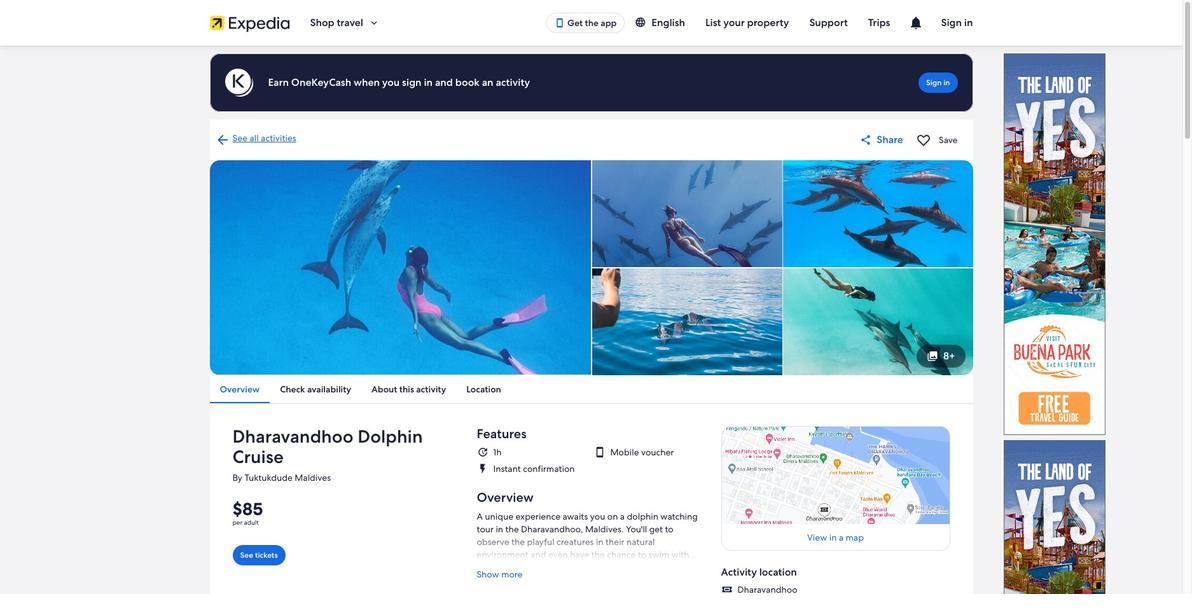 Task type: describe. For each thing, give the bounding box(es) containing it.
adorable
[[577, 575, 613, 586]]

activity inside list
[[416, 384, 446, 395]]

per
[[233, 519, 243, 527]]

movements
[[493, 575, 540, 586]]

list
[[706, 16, 721, 29]]

this
[[400, 384, 414, 395]]

1h list item
[[477, 447, 589, 458]]

show more
[[477, 569, 523, 580]]

$85
[[233, 498, 263, 520]]

save
[[939, 134, 958, 146]]

see all activities
[[233, 132, 296, 144]]

confirmation
[[523, 463, 575, 475]]

see all activities link
[[215, 132, 296, 148]]

shop
[[310, 16, 335, 29]]

check availability
[[280, 384, 351, 395]]

1 horizontal spatial and
[[531, 549, 546, 561]]

these
[[553, 575, 575, 586]]

medium image
[[916, 132, 932, 148]]

instant confirmation
[[494, 463, 575, 475]]

dharavandhoo
[[233, 425, 354, 448]]

check availability link
[[270, 375, 362, 403]]

support link
[[800, 11, 858, 34]]

about this activity link
[[362, 375, 457, 403]]

0 vertical spatial you
[[382, 76, 400, 89]]

shop travel
[[310, 16, 363, 29]]

view in a map
[[808, 532, 864, 544]]

the up "stay" in the bottom of the page
[[592, 549, 605, 561]]

travel
[[337, 16, 363, 29]]

natural
[[627, 536, 655, 548]]

get the app
[[568, 17, 617, 29]]

stay
[[587, 562, 603, 573]]

of
[[542, 575, 551, 586]]

Save activity Dharavandhoo Dolphin Cruise checkbox
[[914, 130, 934, 150]]

instant confirmation list item
[[477, 463, 589, 475]]

when
[[354, 76, 380, 89]]

maldives.
[[585, 524, 624, 535]]

0 horizontal spatial and
[[435, 76, 453, 89]]

0 horizontal spatial observe
[[477, 536, 510, 548]]

mobile
[[611, 447, 639, 458]]

list containing overview
[[210, 375, 973, 403]]

1 vertical spatial overview
[[477, 489, 534, 506]]

if
[[516, 562, 521, 573]]

share
[[877, 133, 904, 146]]

to down natural
[[638, 549, 647, 561]]

environment
[[477, 549, 529, 561]]

2 horizontal spatial and
[[651, 562, 667, 573]]

property
[[748, 16, 789, 29]]

map
[[846, 532, 864, 544]]

list your property
[[706, 16, 789, 29]]

you're
[[523, 562, 548, 573]]

ways,
[[562, 587, 584, 594]]

get
[[568, 17, 583, 29]]

8+ button
[[917, 345, 966, 368]]

a inside 'a unique experience awaits you on a dolphin watching tour in the dharavandhoo, maldives. you'll get to observe the playful creatures in their natural environment and even have the chance to swim with them! or if you're prefer to stay in the boat and observe the movements of these adorable creatures, thats possible too! in both ways, you will be able to c'
[[620, 511, 625, 522]]

a unique experience awaits you on a dolphin watching tour in the dharavandhoo, maldives. you'll get to observe the playful creatures in their natural environment and even have the chance to swim with them! or if you're prefer to stay in the boat and observe the movements of these adorable creatures, thats possible too! in both ways, you will be able to c
[[477, 511, 702, 594]]

1h
[[494, 447, 502, 458]]

adult
[[244, 519, 259, 527]]

your
[[724, 16, 745, 29]]

earn onekeycash when you sign in and book an activity
[[268, 76, 530, 89]]

show
[[477, 569, 499, 580]]

able
[[632, 587, 650, 594]]

sign for sign in link in the top of the page
[[927, 78, 942, 88]]

location link
[[457, 375, 512, 403]]

playful
[[527, 536, 555, 548]]

availability
[[307, 384, 351, 395]]

the down them!
[[477, 575, 490, 586]]

have
[[570, 549, 590, 561]]

awaits
[[563, 511, 588, 522]]

see tickets
[[240, 550, 278, 560]]

get the app link
[[547, 13, 625, 33]]

directional image
[[215, 132, 230, 148]]

to down have
[[577, 562, 585, 573]]

expedia logo image
[[210, 14, 290, 32]]

see for see all activities
[[233, 132, 248, 144]]

sign in for sign in link in the top of the page
[[927, 78, 951, 88]]

2 vertical spatial you
[[587, 587, 602, 594]]

trips link
[[858, 11, 901, 34]]

list inside overview element
[[477, 447, 706, 475]]

activity and redemption location map image
[[721, 426, 951, 524]]

a inside view in a map button
[[839, 532, 844, 544]]

shop travel button
[[300, 11, 390, 34]]

activities
[[261, 132, 296, 144]]

with
[[672, 549, 690, 561]]

small image for instant confirmation
[[477, 463, 488, 475]]

instant
[[494, 463, 521, 475]]

more
[[502, 569, 523, 580]]

trailing image
[[368, 17, 380, 29]]

on
[[608, 511, 618, 522]]

activity
[[721, 566, 757, 579]]

download the app button image
[[555, 18, 565, 28]]

about
[[372, 384, 397, 395]]

maldives
[[295, 472, 331, 484]]

trips
[[869, 16, 891, 29]]



Task type: vqa. For each thing, say whether or not it's contained in the screenshot.
Show More dropdown button
yes



Task type: locate. For each thing, give the bounding box(es) containing it.
8+
[[944, 349, 956, 363]]

boat
[[631, 562, 649, 573]]

small image
[[594, 447, 606, 458], [477, 463, 488, 475]]

you down adorable on the bottom
[[587, 587, 602, 594]]

download the app button image
[[557, 18, 563, 28]]

dharavandhoo,
[[521, 524, 583, 535]]

book
[[456, 76, 480, 89]]

the down chance
[[615, 562, 628, 573]]

sign inside 'dropdown button'
[[942, 16, 962, 29]]

watching
[[661, 511, 698, 522]]

small image for share
[[861, 134, 872, 146]]

small image inside english 'button'
[[635, 17, 647, 28]]

features
[[477, 426, 527, 442]]

sign in up sign in link in the top of the page
[[942, 16, 973, 29]]

possible
[[477, 587, 510, 594]]

show more button
[[477, 569, 706, 580]]

overview inside list
[[220, 384, 260, 395]]

0 vertical spatial a
[[620, 511, 625, 522]]

dharavandhoo dolphin cruise image
[[210, 160, 591, 375], [592, 160, 782, 267], [783, 160, 973, 267], [592, 269, 782, 375], [783, 269, 973, 375]]

voucher
[[642, 447, 674, 458]]

even
[[549, 549, 568, 561]]

their
[[606, 536, 625, 548]]

1 vertical spatial see
[[240, 550, 253, 560]]

1 horizontal spatial overview
[[477, 489, 534, 506]]

experience
[[516, 511, 561, 522]]

1 vertical spatial you
[[591, 511, 606, 522]]

0 vertical spatial sign
[[942, 16, 962, 29]]

unique
[[485, 511, 514, 522]]

0 vertical spatial list
[[210, 375, 973, 403]]

sign
[[402, 76, 422, 89]]

$85 per adult
[[233, 498, 263, 527]]

see left tickets
[[240, 550, 253, 560]]

the
[[585, 17, 599, 29], [506, 524, 519, 535], [512, 536, 525, 548], [592, 549, 605, 561], [615, 562, 628, 573], [477, 575, 490, 586]]

to
[[665, 524, 674, 535], [638, 549, 647, 561], [577, 562, 585, 573], [652, 587, 660, 594]]

onekeycash
[[291, 76, 351, 89]]

0 vertical spatial see
[[233, 132, 248, 144]]

list your property link
[[696, 11, 800, 34]]

0 vertical spatial sign in
[[942, 16, 973, 29]]

see for see tickets
[[240, 550, 253, 560]]

the right get
[[585, 17, 599, 29]]

2 vertical spatial and
[[651, 562, 667, 573]]

you'll
[[626, 524, 647, 535]]

in inside sign in link
[[944, 78, 951, 88]]

list containing 1h
[[477, 447, 706, 475]]

dharavandhoo dolphin cruise by tuktukdude maldives
[[233, 425, 423, 484]]

small image left mobile
[[594, 447, 606, 458]]

english
[[652, 16, 686, 29]]

small image inside share dropdown button
[[861, 134, 872, 146]]

small image left instant on the bottom left
[[477, 463, 488, 475]]

and left book
[[435, 76, 453, 89]]

0 vertical spatial activity
[[496, 76, 530, 89]]

mobile voucher list item
[[594, 447, 706, 458]]

a
[[477, 511, 483, 522]]

both
[[541, 587, 560, 594]]

sign in button
[[931, 11, 984, 34]]

tickets
[[255, 550, 278, 560]]

lob_activities image
[[721, 584, 733, 594], [722, 587, 732, 593]]

2 vertical spatial small image
[[477, 447, 488, 458]]

sign in for sign in 'dropdown button'
[[942, 16, 973, 29]]

tour
[[477, 524, 494, 535]]

about this activity
[[372, 384, 446, 395]]

observe down tour
[[477, 536, 510, 548]]

sign in inside sign in link
[[927, 78, 951, 88]]

1 vertical spatial small image
[[861, 134, 872, 146]]

list
[[210, 375, 973, 403], [477, 447, 706, 475]]

1 vertical spatial activity
[[416, 384, 446, 395]]

overview link
[[210, 375, 270, 403]]

you left sign
[[382, 76, 400, 89]]

support
[[810, 16, 848, 29]]

sign for sign in 'dropdown button'
[[942, 16, 962, 29]]

small image
[[635, 17, 647, 28], [861, 134, 872, 146], [477, 447, 488, 458]]

overview left check
[[220, 384, 260, 395]]

small image inside list
[[477, 447, 488, 458]]

1 vertical spatial and
[[531, 549, 546, 561]]

the down unique
[[506, 524, 519, 535]]

2 horizontal spatial small image
[[861, 134, 872, 146]]

app
[[601, 17, 617, 29]]

in
[[965, 16, 973, 29], [424, 76, 433, 89], [944, 78, 951, 88], [496, 524, 504, 535], [830, 532, 837, 544], [596, 536, 604, 548], [605, 562, 613, 573]]

overview up unique
[[477, 489, 534, 506]]

english button
[[625, 11, 696, 34]]

1 horizontal spatial small image
[[635, 17, 647, 28]]

1 horizontal spatial activity
[[496, 76, 530, 89]]

small image for 1h
[[477, 447, 488, 458]]

1 vertical spatial sign
[[927, 78, 942, 88]]

mobile voucher
[[611, 447, 674, 458]]

swim
[[649, 549, 670, 561]]

all
[[250, 132, 259, 144]]

0 horizontal spatial small image
[[477, 447, 488, 458]]

image gallery element
[[210, 160, 973, 375]]

1 vertical spatial a
[[839, 532, 844, 544]]

observe down "with"
[[669, 562, 702, 573]]

0 vertical spatial small image
[[594, 447, 606, 458]]

in
[[531, 587, 539, 594]]

small image for mobile voucher
[[594, 447, 606, 458]]

to right the get
[[665, 524, 674, 535]]

dolphin
[[358, 425, 423, 448]]

small image left share
[[861, 134, 872, 146]]

share button
[[856, 125, 909, 155]]

cruise
[[233, 445, 284, 468]]

sign up medium image on the right
[[927, 78, 942, 88]]

view
[[808, 532, 828, 544]]

1 vertical spatial sign in
[[927, 78, 951, 88]]

the inside the get the app link
[[585, 17, 599, 29]]

see
[[233, 132, 248, 144], [240, 550, 253, 560]]

1 horizontal spatial small image
[[594, 447, 606, 458]]

0 horizontal spatial activity
[[416, 384, 446, 395]]

small image for english
[[635, 17, 647, 28]]

chance
[[607, 549, 636, 561]]

check
[[280, 384, 305, 395]]

you up maldives.
[[591, 511, 606, 522]]

0 vertical spatial and
[[435, 76, 453, 89]]

in inside sign in 'dropdown button'
[[965, 16, 973, 29]]

and
[[435, 76, 453, 89], [531, 549, 546, 561], [651, 562, 667, 573]]

earn
[[268, 76, 289, 89]]

creatures,
[[616, 575, 655, 586]]

0 horizontal spatial overview
[[220, 384, 260, 395]]

1 vertical spatial small image
[[477, 463, 488, 475]]

overview element
[[210, 403, 973, 594]]

communication center icon image
[[909, 15, 924, 31], [911, 17, 921, 29]]

too!
[[513, 587, 529, 594]]

sign up sign in link in the top of the page
[[942, 16, 962, 29]]

1 vertical spatial list
[[477, 447, 706, 475]]

dolphin
[[627, 511, 659, 522]]

medium image
[[916, 132, 932, 148]]

get
[[650, 524, 663, 535]]

prefer
[[550, 562, 574, 573]]

tuktukdude
[[245, 472, 293, 484]]

and down swim
[[651, 562, 667, 573]]

the up environment
[[512, 536, 525, 548]]

to right able
[[652, 587, 660, 594]]

0 horizontal spatial a
[[620, 511, 625, 522]]

location
[[467, 384, 501, 395]]

you
[[382, 76, 400, 89], [591, 511, 606, 522], [587, 587, 602, 594]]

view in a map button
[[721, 426, 951, 551]]

small image left english
[[635, 17, 647, 28]]

0 vertical spatial small image
[[635, 17, 647, 28]]

1 horizontal spatial a
[[839, 532, 844, 544]]

0 vertical spatial observe
[[477, 536, 510, 548]]

1 vertical spatial observe
[[669, 562, 702, 573]]

sign in up the save
[[927, 78, 951, 88]]

a left map
[[839, 532, 844, 544]]

sign in inside sign in 'dropdown button'
[[942, 16, 973, 29]]

activity right an
[[496, 76, 530, 89]]

observe
[[477, 536, 510, 548], [669, 562, 702, 573]]

activity right this
[[416, 384, 446, 395]]

an
[[482, 76, 494, 89]]

overview
[[220, 384, 260, 395], [477, 489, 534, 506]]

see tickets link
[[233, 545, 286, 566]]

small image left 1h
[[477, 447, 488, 458]]

list item
[[721, 584, 951, 594]]

see left all
[[233, 132, 248, 144]]

see inside overview element
[[240, 550, 253, 560]]

1 horizontal spatial observe
[[669, 562, 702, 573]]

0 horizontal spatial small image
[[477, 463, 488, 475]]

a right on on the right of page
[[620, 511, 625, 522]]

them!
[[477, 562, 501, 573]]

or
[[503, 562, 513, 573]]

0 vertical spatial overview
[[220, 384, 260, 395]]

leading image
[[927, 351, 939, 362]]

and down playful
[[531, 549, 546, 561]]

in inside view in a map button
[[830, 532, 837, 544]]

sign in link
[[919, 73, 958, 93]]

activity location
[[721, 566, 797, 579]]

be
[[620, 587, 630, 594]]



